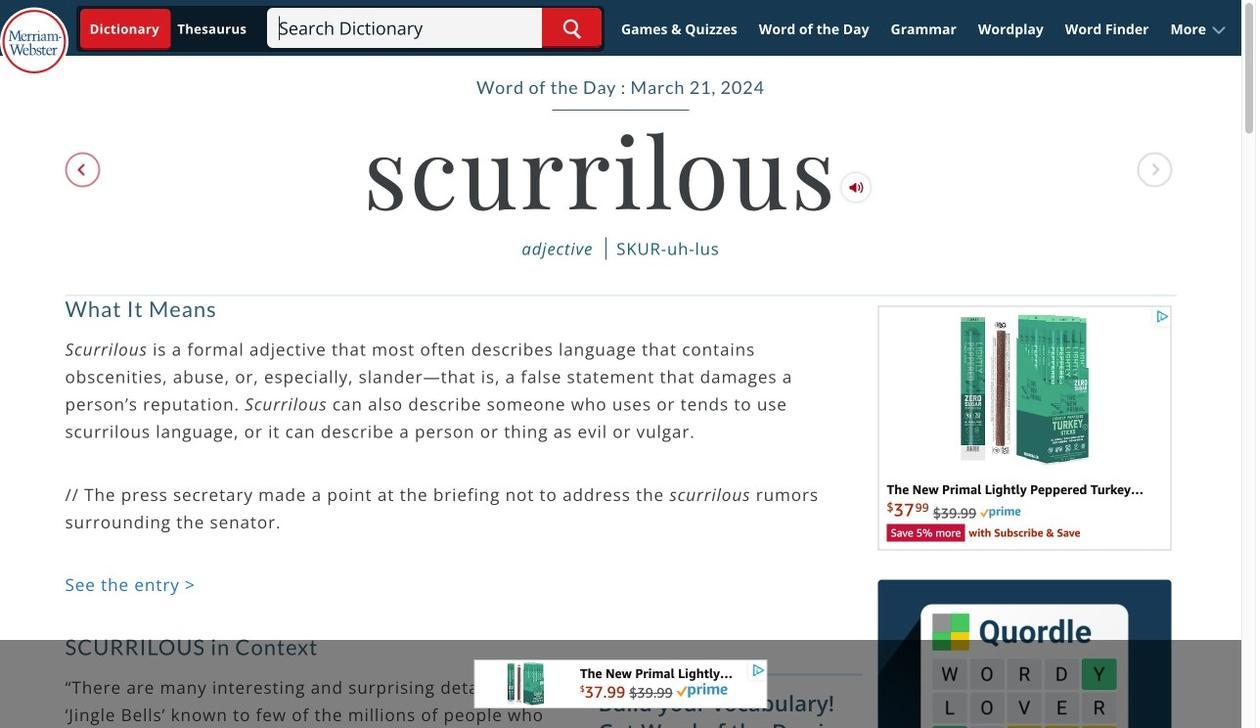 Task type: locate. For each thing, give the bounding box(es) containing it.
1 vertical spatial advertisement element
[[474, 660, 768, 708]]

merriam webster - established 1828 image
[[0, 7, 68, 78]]

advertisement element
[[878, 306, 1172, 550], [474, 660, 768, 708]]

1 horizontal spatial advertisement element
[[878, 306, 1172, 550]]

0 vertical spatial advertisement element
[[878, 306, 1172, 550]]

0 horizontal spatial advertisement element
[[474, 660, 768, 708]]



Task type: describe. For each thing, give the bounding box(es) containing it.
toggle search dictionary/thesaurus image
[[80, 9, 171, 50]]

Search search field
[[267, 8, 602, 48]]

search word image
[[563, 19, 581, 39]]

play quordle: guess all four words in a limited number of tries.  each of your guesses must be a real 5-letter word. image
[[878, 580, 1172, 728]]



